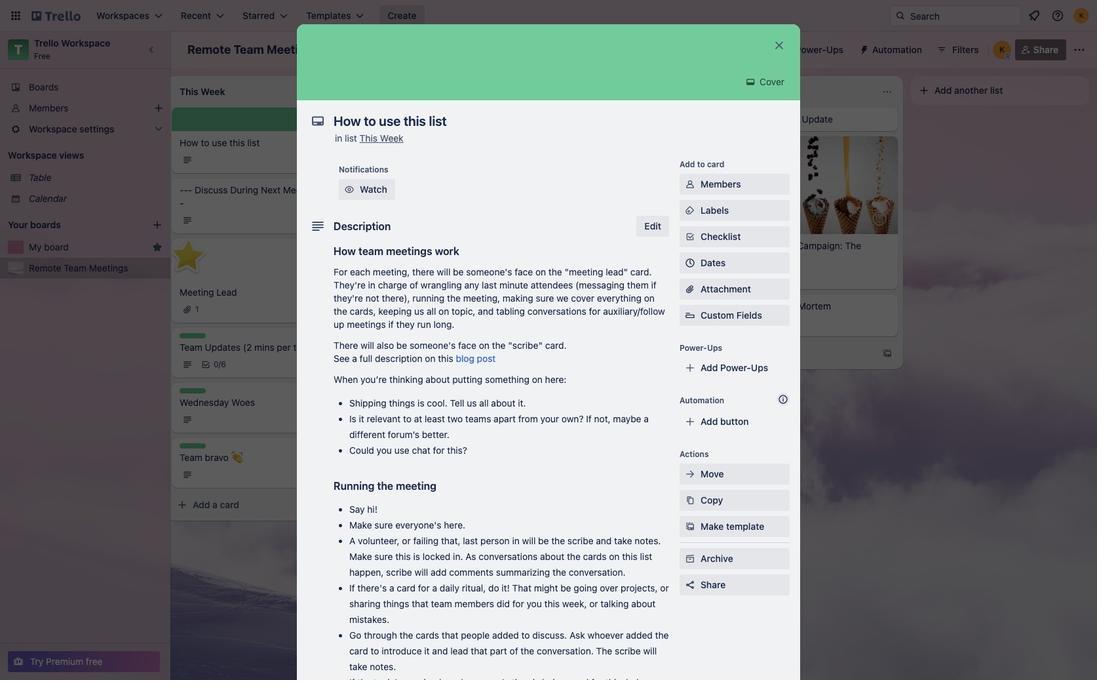Task type: vqa. For each thing, say whether or not it's contained in the screenshot.
the top EACH
yes



Task type: locate. For each thing, give the bounding box(es) containing it.
sm image for copy
[[684, 494, 697, 507]]

0 vertical spatial things
[[389, 397, 415, 409]]

0 horizontal spatial ups
[[708, 343, 723, 353]]

0 for 0 / 6
[[214, 359, 219, 369]]

last inside for each meeting, there will be someone's face on the "meeting lead" card. they're in charge of wrangling any last minute attendees (messaging them if they're not there), running the meeting, making sure we cover everything on the cards, keeping us all on topic, and tabling conversations for auxiliary/follow up meetings if they run long.
[[482, 279, 497, 291]]

1 for scoop
[[773, 271, 776, 281]]

dates button
[[680, 253, 790, 274]]

use inside the shipping things is cool. tell us all about it. is it relevant to at least two teams apart from your own? if not, maybe a different forum's better. could you use chat for this?
[[395, 445, 410, 456]]

meetings inside board name text box
[[267, 43, 319, 56]]

be up wrangling
[[453, 266, 464, 277]]

meeting left lead
[[180, 287, 214, 298]]

0 vertical spatial meeting
[[476, 137, 510, 148]]

>
[[437, 163, 442, 174]]

card
[[708, 159, 725, 169], [406, 192, 426, 203], [779, 348, 798, 359], [593, 350, 612, 361], [220, 499, 239, 510], [397, 582, 416, 594], [350, 645, 368, 657]]

0 horizontal spatial if
[[389, 319, 394, 330]]

each up they're
[[350, 266, 371, 277]]

workspace up table
[[8, 150, 57, 161]]

3 color: green, title: "recurring item" element from the top
[[180, 443, 206, 449]]

show menu image
[[1074, 43, 1087, 56]]

in up not at top
[[368, 279, 376, 291]]

the down whoever
[[597, 645, 613, 657]]

update
[[802, 113, 833, 125]]

0 horizontal spatial in
[[335, 132, 343, 144]]

0 vertical spatial meetings
[[267, 43, 319, 56]]

0 horizontal spatial added
[[493, 630, 519, 641]]

add a card button down takeaways
[[544, 345, 689, 366]]

for down better.
[[433, 445, 445, 456]]

whoever
[[588, 630, 624, 641]]

you down "might"
[[527, 598, 542, 609]]

make
[[350, 519, 372, 531], [701, 521, 724, 532], [350, 551, 372, 562]]

members down boards
[[29, 102, 69, 113]]

someone's inside the there will also be someone's face on the "scribe" card. see a full description on this blog post
[[410, 340, 456, 351]]

conversation.
[[569, 567, 626, 578], [537, 645, 594, 657]]

it right is
[[359, 413, 365, 424]]

sm image inside make template link
[[684, 520, 697, 533]]

1 horizontal spatial team
[[431, 598, 452, 609]]

1 vertical spatial meetings
[[347, 319, 386, 330]]

1 vertical spatial take
[[350, 661, 368, 672]]

in inside say hi! make sure everyone's here. a volunteer, or failing that, last person in will be the scribe and take notes. make sure this is locked in. as conversations about the cards on this list happen, scribe will add comments summarizing the conversation. if there's a card for a daily ritual, do it! that might be going over projects, or sharing things that team members did for you this week, or talking about mistakes. go through the cards that people added to discuss. ask whoever added the card to introduce it and lead that part of the conversation. the scribe will take notes.
[[513, 535, 520, 546]]

0 vertical spatial sm image
[[745, 75, 758, 89]]

1 down the work
[[773, 271, 776, 281]]

sure down attendees
[[536, 293, 555, 304]]

your boards with 2 items element
[[8, 217, 132, 233]]

0 vertical spatial if
[[652, 279, 657, 291]]

on inside say hi! make sure everyone's here. a volunteer, or failing that, last person in will be the scribe and take notes. make sure this is locked in. as conversations about the cards on this list happen, scribe will add comments summarizing the conversation. if there's a card for a daily ritual, do it! that might be going over projects, or sharing things that team members did for you this week, or talking about mistakes. go through the cards that people added to discuss. ask whoever added the card to introduce it and lead that part of the conversation. the scribe will take notes.
[[610, 551, 620, 562]]

0 vertical spatial 1
[[586, 260, 590, 270]]

0 vertical spatial remote team meetings
[[188, 43, 319, 56]]

sm image inside the archive link
[[684, 552, 697, 565]]

of
[[410, 279, 419, 291], [510, 645, 519, 657]]

0 horizontal spatial remote team meetings
[[29, 262, 128, 274]]

comments
[[450, 567, 494, 578]]

members link down boards
[[0, 98, 171, 119]]

for inside the shipping things is cool. tell us all about it. is it relevant to at least two teams apart from your own? if not, maybe a different forum's better. could you use chat for this?
[[433, 445, 445, 456]]

members up the labels
[[701, 178, 742, 190]]

the right campaign:
[[846, 240, 862, 251]]

Search field
[[906, 6, 1021, 26]]

power-ups button
[[770, 39, 852, 60]]

0 horizontal spatial someone's
[[410, 340, 456, 351]]

power- inside power-ups button
[[796, 44, 827, 55]]

about down projects,
[[632, 598, 656, 609]]

add a card up here:
[[565, 350, 612, 361]]

card down 👏
[[220, 499, 239, 510]]

cards down new
[[410, 150, 433, 161]]

week
[[380, 132, 404, 144]]

part
[[490, 645, 508, 657]]

ups inside button
[[827, 44, 844, 55]]

1 horizontal spatial that
[[442, 630, 459, 641]]

list right new
[[424, 137, 436, 148]]

8
[[620, 260, 625, 270]]

be up week,
[[561, 582, 572, 594]]

sure inside for each meeting, there will be someone's face on the "meeting lead" card. they're in charge of wrangling any last minute attendees (messaging them if they're not there), running the meeting, making sure we cover everything on the cards, keeping us all on topic, and tabling conversations for auxiliary/follow up meetings if they run long.
[[536, 293, 555, 304]]

None text field
[[327, 110, 760, 133]]

1 horizontal spatial they
[[479, 150, 497, 161]]

they
[[479, 150, 497, 161], [396, 319, 415, 330]]

a left full
[[352, 353, 357, 364]]

or
[[402, 535, 411, 546], [661, 582, 669, 594], [590, 598, 599, 609]]

kendallparks02 (kendallparks02) image
[[1074, 8, 1090, 24], [994, 41, 1012, 59]]

conversation. down ask
[[537, 645, 594, 657]]

2 vertical spatial 1
[[195, 304, 199, 314]]

create button
[[380, 5, 425, 26]]

"meeting
[[565, 266, 604, 277]]

try premium free button
[[8, 651, 160, 672]]

notes. down introduce
[[370, 661, 396, 672]]

1 vertical spatial how
[[334, 245, 356, 257]]

for inside for each meeting, there will be someone's face on the "meeting lead" card. they're in charge of wrangling any last minute attendees (messaging them if they're not there), running the meeting, making sure we cover everything on the cards, keeping us all on topic, and tabling conversations for auxiliary/follow up meetings if they run long.
[[589, 306, 601, 317]]

1 vertical spatial color: green, title: "recurring item" element
[[180, 388, 206, 394]]

make inside make template link
[[701, 521, 724, 532]]

face inside the there will also be someone's face on the "scribe" card. see a full description on this blog post
[[459, 340, 477, 351]]

team inside the team bravo 👏 link
[[180, 452, 203, 463]]

add inside button
[[935, 85, 953, 96]]

premium
[[46, 656, 83, 667]]

sm image
[[745, 75, 758, 89], [684, 178, 697, 191], [684, 468, 697, 481]]

you inside say hi! make sure everyone's here. a volunteer, or failing that, last person in will be the scribe and take notes. make sure this is locked in. as conversations about the cards on this list happen, scribe will add comments summarizing the conversation. if there's a card for a daily ritual, do it! that might be going over projects, or sharing things that team members did for you this week, or talking about mistakes. go through the cards that people added to discuss. ask whoever added the card to introduce it and lead that part of the conversation. the scribe will take notes.
[[527, 598, 542, 609]]

meeting up are at the top of page
[[476, 137, 510, 148]]

1 horizontal spatial the
[[846, 240, 862, 251]]

if left there's
[[350, 582, 355, 594]]

2 horizontal spatial ups
[[827, 44, 844, 55]]

there
[[413, 266, 435, 277]]

1 horizontal spatial all
[[480, 397, 489, 409]]

checklist
[[701, 231, 741, 242]]

or right projects,
[[661, 582, 669, 594]]

create from template… image
[[883, 348, 893, 359]]

scribe up the going
[[568, 535, 594, 546]]

the inside 'remote work campaign: the scoop'
[[846, 240, 862, 251]]

1 horizontal spatial share
[[1034, 44, 1059, 55]]

team down "description" on the top of the page
[[359, 245, 384, 257]]

share button
[[1016, 39, 1067, 60], [680, 575, 790, 596]]

fields
[[737, 310, 763, 321]]

add a card
[[379, 192, 426, 203], [752, 348, 798, 359], [565, 350, 612, 361], [193, 499, 239, 510]]

1 vertical spatial remote team meetings
[[29, 262, 128, 274]]

1 horizontal spatial scribe
[[568, 535, 594, 546]]

least
[[425, 413, 445, 424]]

members for members link to the bottom
[[701, 178, 742, 190]]

1 vertical spatial use
[[395, 445, 410, 456]]

create for create
[[388, 10, 417, 21]]

us
[[415, 306, 424, 317], [467, 397, 477, 409]]

make up happen,
[[350, 551, 372, 562]]

0 vertical spatial team
[[359, 245, 384, 257]]

a
[[350, 535, 356, 546]]

nordic launch update
[[739, 113, 833, 125]]

list inside create a new list for each meeting and move cards over after they are discussed ------>
[[424, 137, 436, 148]]

1 vertical spatial or
[[661, 582, 669, 594]]

0 vertical spatial cards
[[410, 150, 433, 161]]

0 horizontal spatial the
[[597, 645, 613, 657]]

campaign:
[[798, 240, 843, 251]]

0 vertical spatial or
[[402, 535, 411, 546]]

1 vertical spatial if
[[350, 582, 355, 594]]

wednesday woes
[[180, 397, 255, 408]]

team bravo 👏 link
[[180, 451, 332, 464]]

0 horizontal spatial 1
[[195, 304, 199, 314]]

boards
[[29, 81, 59, 92]]

running
[[334, 480, 375, 492]]

1 horizontal spatial face
[[515, 266, 533, 277]]

someone's down run
[[410, 340, 456, 351]]

0 vertical spatial card.
[[631, 266, 652, 277]]

different
[[350, 429, 386, 440]]

last inside say hi! make sure everyone's here. a volunteer, or failing that, last person in will be the scribe and take notes. make sure this is locked in. as conversations about the cards on this list happen, scribe will add comments summarizing the conversation. if there's a card for a daily ritual, do it! that might be going over projects, or sharing things that team members did for you this week, or talking about mistakes. go through the cards that people added to discuss. ask whoever added the card to introduce it and lead that part of the conversation. the scribe will take notes.
[[463, 535, 478, 546]]

notes. up projects,
[[635, 535, 661, 546]]

in left this
[[335, 132, 343, 144]]

0 vertical spatial meeting
[[283, 184, 318, 195]]

card. right ""scribe""
[[546, 340, 567, 351]]

last
[[482, 279, 497, 291], [463, 535, 478, 546]]

face up blog
[[459, 340, 477, 351]]

labels link
[[680, 200, 790, 221]]

1 vertical spatial face
[[459, 340, 477, 351]]

starred icon image
[[152, 242, 163, 253]]

if left not,
[[587, 413, 592, 424]]

0 vertical spatial face
[[515, 266, 533, 277]]

trello workspace link
[[34, 37, 110, 49]]

and up the going
[[596, 535, 612, 546]]

0
[[612, 260, 617, 270], [214, 359, 219, 369]]

us up run
[[415, 306, 424, 317]]

if
[[587, 413, 592, 424], [350, 582, 355, 594]]

color: green, title: "recurring item" element for wednesday woes
[[180, 388, 206, 394]]

use up the discuss
[[212, 137, 227, 148]]

that,
[[441, 535, 461, 546]]

scribe down whoever
[[615, 645, 641, 657]]

conversations inside for each meeting, there will be someone's face on the "meeting lead" card. they're in charge of wrangling any last minute attendees (messaging them if they're not there), running the meeting, making sure we cover everything on the cards, keeping us all on topic, and tabling conversations for auxiliary/follow up meetings if they run long.
[[528, 306, 587, 317]]

be up description
[[397, 340, 407, 351]]

share button down 0 notifications icon
[[1016, 39, 1067, 60]]

remote team meetings
[[188, 43, 319, 56], [29, 262, 128, 274]]

sm image inside copy link
[[684, 494, 697, 507]]

create for create a new list for each meeting and move cards over after they are discussed ------>
[[366, 137, 394, 148]]

be up summarizing
[[539, 535, 549, 546]]

1 horizontal spatial over
[[600, 582, 619, 594]]

1 horizontal spatial card.
[[631, 266, 652, 277]]

sm image inside watch button
[[343, 183, 356, 196]]

1 horizontal spatial each
[[453, 137, 473, 148]]

meeting down chat
[[396, 480, 437, 492]]

0 horizontal spatial all
[[427, 306, 436, 317]]

chat
[[412, 445, 431, 456]]

scribe up there's
[[386, 567, 412, 578]]

2 horizontal spatial in
[[513, 535, 520, 546]]

over up >
[[436, 150, 454, 161]]

and left lead
[[432, 645, 448, 657]]

1 down 'meeting lead'
[[195, 304, 199, 314]]

be inside for each meeting, there will be someone's face on the "meeting lead" card. they're in charge of wrangling any last minute attendees (messaging them if they're not there), running the meeting, making sure we cover everything on the cards, keeping us all on topic, and tabling conversations for auxiliary/follow up meetings if they run long.
[[453, 266, 464, 277]]

/ down the updates
[[219, 359, 221, 369]]

of down there
[[410, 279, 419, 291]]

1 vertical spatial meetings
[[89, 262, 128, 274]]

how up 'for'
[[334, 245, 356, 257]]

all inside the shipping things is cool. tell us all about it. is it relevant to at least two teams apart from your own? if not, maybe a different forum's better. could you use chat for this?
[[480, 397, 489, 409]]

long.
[[434, 319, 455, 330]]

for up >
[[439, 137, 451, 148]]

add board image
[[152, 220, 163, 230]]

0 vertical spatial meeting,
[[373, 266, 410, 277]]

minute
[[500, 279, 529, 291]]

1 horizontal spatial ups
[[752, 362, 769, 373]]

remote inside 'remote work campaign: the scoop'
[[739, 240, 771, 251]]

how to use this list link
[[180, 136, 332, 150]]

0 horizontal spatial card.
[[546, 340, 567, 351]]

0 vertical spatial last
[[482, 279, 497, 291]]

0 vertical spatial members link
[[0, 98, 171, 119]]

will inside the there will also be someone's face on the "scribe" card. see a full description on this blog post
[[361, 340, 375, 351]]

sm image for labels
[[684, 204, 697, 217]]

us inside for each meeting, there will be someone's face on the "meeting lead" card. they're in charge of wrangling any last minute attendees (messaging them if they're not there), running the meeting, making sure we cover everything on the cards, keeping us all on topic, and tabling conversations for auxiliary/follow up meetings if they run long.
[[415, 306, 424, 317]]

color: green, title: "recurring item" element for team bravo 👏
[[180, 443, 206, 449]]

added up part
[[493, 630, 519, 641]]

0 horizontal spatial remote
[[29, 262, 61, 274]]

for down cover
[[589, 306, 601, 317]]

1 vertical spatial 0
[[214, 359, 219, 369]]

sm image down actions
[[684, 468, 697, 481]]

1 vertical spatial share
[[701, 579, 726, 590]]

in right person
[[513, 535, 520, 546]]

cards inside create a new list for each meeting and move cards over after they are discussed ------>
[[410, 150, 433, 161]]

that down people
[[471, 645, 488, 657]]

could
[[350, 445, 374, 456]]

is
[[418, 397, 425, 409], [414, 551, 420, 562]]

conversations down we
[[528, 306, 587, 317]]

we
[[557, 293, 569, 304]]

create inside button
[[388, 10, 417, 21]]

this left blog
[[438, 353, 454, 364]]

on up talking
[[610, 551, 620, 562]]

add a card up add power-ups
[[752, 348, 798, 359]]

1 vertical spatial card.
[[546, 340, 567, 351]]

kendallparks02 (kendallparks02) image right open information menu image
[[1074, 8, 1090, 24]]

all inside for each meeting, there will be someone's face on the "meeting lead" card. they're in charge of wrangling any last minute attendees (messaging them if they're not there), running the meeting, making sure we cover everything on the cards, keeping us all on topic, and tabling conversations for auxiliary/follow up meetings if they run long.
[[427, 306, 436, 317]]

the inside the there will also be someone's face on the "scribe" card. see a full description on this blog post
[[492, 340, 506, 351]]

post-
[[776, 301, 799, 312]]

1 vertical spatial ups
[[708, 343, 723, 353]]

edit
[[645, 220, 662, 232]]

power-ups inside power-ups button
[[796, 44, 844, 55]]

0 vertical spatial color: green, title: "recurring item" element
[[180, 333, 206, 338]]

color: green, title: "recurring item" element for team updates (2 mins per team)
[[180, 333, 206, 338]]

remote
[[188, 43, 231, 56], [739, 240, 771, 251], [29, 262, 61, 274]]

0 horizontal spatial each
[[350, 266, 371, 277]]

on
[[623, 229, 634, 240], [536, 266, 546, 277], [645, 293, 655, 304], [439, 306, 449, 317], [479, 340, 490, 351], [425, 353, 436, 364], [532, 374, 543, 385], [610, 551, 620, 562]]

boards link
[[0, 77, 171, 98]]

automation up the 'add button'
[[680, 395, 725, 405]]

card. inside the there will also be someone's face on the "scribe" card. see a full description on this blog post
[[546, 340, 567, 351]]

make down copy
[[701, 521, 724, 532]]

meetings inside 'link'
[[89, 262, 128, 274]]

if right them
[[652, 279, 657, 291]]

0 horizontal spatial face
[[459, 340, 477, 351]]

last up as
[[463, 535, 478, 546]]

1 vertical spatial members
[[701, 178, 742, 190]]

you inside the shipping things is cool. tell us all about it. is it relevant to at least two teams apart from your own? if not, maybe a different forum's better. could you use chat for this?
[[377, 445, 392, 456]]

sm image left copy
[[684, 494, 697, 507]]

0 horizontal spatial meetings
[[347, 319, 386, 330]]

us right tell
[[467, 397, 477, 409]]

card. inside for each meeting, there will be someone's face on the "meeting lead" card. they're in charge of wrangling any last minute attendees (messaging them if they're not there), running the meeting, making sure we cover everything on the cards, keeping us all on topic, and tabling conversations for auxiliary/follow up meetings if they run long.
[[631, 266, 652, 277]]

1 vertical spatial of
[[510, 645, 519, 657]]

team)
[[294, 342, 318, 353]]

1 horizontal spatial meeting
[[476, 137, 510, 148]]

power- inside the 'add power-ups' link
[[721, 362, 752, 373]]

0 vertical spatial if
[[587, 413, 592, 424]]

a right maybe
[[644, 413, 649, 424]]

1 horizontal spatial remote team meetings
[[188, 43, 319, 56]]

automation inside the automation button
[[873, 44, 923, 55]]

0 horizontal spatial /
[[219, 359, 221, 369]]

about inside the shipping things is cool. tell us all about it. is it relevant to at least two teams apart from your own? if not, maybe a different forum's better. could you use chat for this?
[[492, 397, 516, 409]]

they're
[[334, 279, 366, 291]]

1 horizontal spatial or
[[590, 598, 599, 609]]

/ for 6
[[219, 359, 221, 369]]

relevant
[[367, 413, 401, 424]]

remote right workspace navigation collapse icon at the top of page
[[188, 43, 231, 56]]

try premium free
[[30, 656, 103, 667]]

0 vertical spatial the
[[846, 240, 862, 251]]

1 horizontal spatial workspace
[[61, 37, 110, 49]]

artificial
[[636, 229, 671, 240]]

sm image inside labels link
[[684, 204, 697, 217]]

nordic
[[739, 113, 767, 125]]

0 vertical spatial share button
[[1016, 39, 1067, 60]]

did
[[497, 598, 510, 609]]

2 vertical spatial scribe
[[615, 645, 641, 657]]

ask
[[570, 630, 586, 641]]

team updates (2 mins per team)
[[180, 342, 318, 353]]

2 color: green, title: "recurring item" element from the top
[[180, 388, 206, 394]]

list inside say hi! make sure everyone's here. a volunteer, or failing that, last person in will be the scribe and take notes. make sure this is locked in. as conversations about the cards on this list happen, scribe will add comments summarizing the conversation. if there's a card for a daily ritual, do it! that might be going over projects, or sharing things that team members did for you this week, or talking about mistakes. go through the cards that people added to discuss. ask whoever added the card to introduce it and lead that part of the conversation. the scribe will take notes.
[[640, 551, 653, 562]]

1 added from the left
[[493, 630, 519, 641]]

remote inside 'link'
[[29, 262, 61, 274]]

remote down my board
[[29, 262, 61, 274]]

team
[[234, 43, 264, 56], [64, 262, 87, 274], [180, 342, 203, 353], [180, 452, 203, 463]]

0 vertical spatial of
[[410, 279, 419, 291]]

all up "teams"
[[480, 397, 489, 409]]

1 horizontal spatial share button
[[1016, 39, 1067, 60]]

is inside say hi! make sure everyone's here. a volunteer, or failing that, last person in will be the scribe and take notes. make sure this is locked in. as conversations about the cards on this list happen, scribe will add comments summarizing the conversation. if there's a card for a daily ritual, do it! that might be going over projects, or sharing things that team members did for you this week, or talking about mistakes. go through the cards that people added to discuss. ask whoever added the card to introduce it and lead that part of the conversation. the scribe will take notes.
[[414, 551, 420, 562]]

and inside for each meeting, there will be someone's face on the "meeting lead" card. they're in charge of wrangling any last minute attendees (messaging them if they're not there), running the meeting, making sure we cover everything on the cards, keeping us all on topic, and tabling conversations for auxiliary/follow up meetings if they run long.
[[478, 306, 494, 317]]

meetings
[[386, 245, 433, 257], [347, 319, 386, 330]]

on left here:
[[532, 374, 543, 385]]

0 left 8
[[612, 260, 617, 270]]

custom
[[701, 310, 735, 321]]

over up talking
[[600, 582, 619, 594]]

color: green, title: "recurring item" element up the updates
[[180, 333, 206, 338]]

1 vertical spatial the
[[597, 645, 613, 657]]

0 notifications image
[[1027, 8, 1043, 24]]

custom fields button
[[680, 309, 790, 322]]

and up notifications
[[366, 150, 382, 161]]

will up wrangling
[[437, 266, 451, 277]]

0 left the 6
[[214, 359, 219, 369]]

go
[[350, 630, 362, 641]]

might
[[534, 582, 558, 594]]

there's
[[358, 582, 387, 594]]

people
[[461, 630, 490, 641]]

sm image inside move link
[[684, 468, 697, 481]]

they inside for each meeting, there will be someone's face on the "meeting lead" card. they're in charge of wrangling any last minute attendees (messaging them if they're not there), running the meeting, making sure we cover everything on the cards, keeping us all on topic, and tabling conversations for auxiliary/follow up meetings if they run long.
[[396, 319, 415, 330]]

blog
[[456, 353, 475, 364]]

1 horizontal spatial power-ups
[[796, 44, 844, 55]]

sm image for make template
[[684, 520, 697, 533]]

meeting lead link
[[180, 286, 332, 299]]

to left at
[[403, 413, 412, 424]]

0 / 8
[[612, 260, 625, 270]]

kendallparks02 (kendallparks02) image right filters
[[994, 41, 1012, 59]]

week,
[[563, 598, 587, 609]]

meeting, down any
[[464, 293, 501, 304]]

volunteer,
[[358, 535, 400, 546]]

move
[[701, 468, 724, 479]]

color: green, title: "recurring item" element
[[180, 333, 206, 338], [180, 388, 206, 394], [180, 443, 206, 449]]

meetings
[[267, 43, 319, 56], [89, 262, 128, 274]]

and inside create a new list for each meeting and move cards over after they are discussed ------>
[[366, 150, 382, 161]]

2 vertical spatial remote
[[29, 262, 61, 274]]

search image
[[896, 10, 906, 21]]

1 horizontal spatial how
[[334, 245, 356, 257]]

1 vertical spatial sm image
[[684, 178, 697, 191]]

0 horizontal spatial how
[[180, 137, 199, 148]]

0 vertical spatial /
[[617, 260, 620, 270]]

0 horizontal spatial if
[[350, 582, 355, 594]]

1 vertical spatial all
[[480, 397, 489, 409]]

all down running
[[427, 306, 436, 317]]

remote for remote team meetings 'link' at the top of the page
[[29, 262, 61, 274]]

members for members link to the top
[[29, 102, 69, 113]]

sure
[[536, 293, 555, 304], [375, 519, 393, 531], [375, 551, 393, 562]]

0 vertical spatial scribe
[[568, 535, 594, 546]]

sm image
[[343, 183, 356, 196], [684, 204, 697, 217], [684, 494, 697, 507], [684, 520, 697, 533], [684, 552, 697, 565]]

0 horizontal spatial notes.
[[370, 661, 396, 672]]

filters button
[[933, 39, 984, 60]]

use down forum's
[[395, 445, 410, 456]]

run
[[417, 319, 431, 330]]

or left failing
[[402, 535, 411, 546]]

meeting
[[283, 184, 318, 195], [180, 287, 214, 298]]

1 color: green, title: "recurring item" element from the top
[[180, 333, 206, 338]]

create inside create a new list for each meeting and move cards over after they are discussed ------>
[[366, 137, 394, 148]]

webinar
[[739, 301, 773, 312]]

0 horizontal spatial you
[[377, 445, 392, 456]]

sm image inside members link
[[684, 178, 697, 191]]

1 horizontal spatial members link
[[680, 174, 790, 195]]

share for the share button to the bottom
[[701, 579, 726, 590]]



Task type: describe. For each thing, give the bounding box(es) containing it.
shipping
[[350, 397, 387, 409]]

0 horizontal spatial use
[[212, 137, 227, 148]]

sm image for archive
[[684, 552, 697, 565]]

when you're thinking about putting something on here:
[[334, 374, 567, 385]]

about up cool. at bottom left
[[426, 374, 450, 385]]

on up post
[[479, 340, 490, 351]]

going
[[574, 582, 598, 594]]

this up projects,
[[623, 551, 638, 562]]

copy link
[[680, 490, 790, 511]]

a left the daily
[[433, 582, 438, 594]]

1 vertical spatial sure
[[375, 519, 393, 531]]

team updates (2 mins per team) link
[[180, 341, 332, 354]]

there
[[334, 340, 358, 351]]

work
[[435, 245, 460, 257]]

0 horizontal spatial team
[[359, 245, 384, 257]]

cover link
[[741, 71, 793, 92]]

remote for remote work campaign: the scoop link
[[739, 240, 771, 251]]

a down bravo on the left bottom of page
[[213, 499, 218, 510]]

1 vertical spatial conversation.
[[537, 645, 594, 657]]

if inside say hi! make sure everyone's here. a volunteer, or failing that, last person in will be the scribe and take notes. make sure this is locked in. as conversations about the cards on this list happen, scribe will add comments summarizing the conversation. if there's a card for a daily ritual, do it! that might be going over projects, or sharing things that team members did for you this week, or talking about mistakes. go through the cards that people added to discuss. ask whoever added the card to introduce it and lead that part of the conversation. the scribe will take notes.
[[350, 582, 355, 594]]

card down takeaways
[[593, 350, 612, 361]]

updates
[[205, 342, 241, 353]]

share for topmost the share button
[[1034, 44, 1059, 55]]

workspace navigation collapse icon image
[[143, 41, 161, 59]]

add button button
[[680, 411, 790, 432]]

a inside the shipping things is cool. tell us all about it. is it relevant to at least two teams apart from your own? if not, maybe a different forum's better. could you use chat for this?
[[644, 413, 649, 424]]

is inside the shipping things is cool. tell us all about it. is it relevant to at least two teams apart from your own? if not, maybe a different forum's better. could you use chat for this?
[[418, 397, 425, 409]]

remote team meetings link
[[29, 262, 163, 275]]

0 horizontal spatial meeting,
[[373, 266, 410, 277]]

dates
[[701, 257, 726, 268]]

remote work campaign: the scoop link
[[739, 240, 891, 266]]

that
[[513, 582, 532, 594]]

bootcamp
[[552, 303, 595, 314]]

checklist button
[[680, 226, 790, 247]]

how for how team meetings work
[[334, 245, 356, 257]]

make down say
[[350, 519, 372, 531]]

will down projects,
[[644, 645, 657, 657]]

meeting inside create a new list for each meeting and move cards over after they are discussed ------>
[[476, 137, 510, 148]]

1 vertical spatial share button
[[680, 575, 790, 596]]

projects,
[[621, 582, 658, 594]]

not
[[366, 293, 380, 304]]

card down 'discussed'
[[406, 192, 426, 203]]

0 horizontal spatial scribe
[[386, 567, 412, 578]]

1 vertical spatial meeting
[[396, 480, 437, 492]]

for left the daily
[[418, 582, 430, 594]]

to inside the shipping things is cool. tell us all about it. is it relevant to at least two teams apart from your own? if not, maybe a different forum's better. could you use chat for this?
[[403, 413, 412, 424]]

actions
[[680, 449, 709, 459]]

my
[[29, 241, 42, 253]]

mistakes.
[[350, 614, 390, 625]]

add inside button
[[701, 416, 718, 427]]

sm image inside cover link
[[745, 75, 758, 89]]

talking
[[601, 598, 629, 609]]

team bravo 👏
[[180, 452, 243, 463]]

--- discuss during next meeting -- -
[[180, 184, 329, 209]]

this up the during
[[230, 137, 245, 148]]

woes
[[232, 397, 255, 408]]

daily
[[440, 582, 460, 594]]

archive
[[701, 553, 734, 564]]

card down "post-"
[[779, 348, 798, 359]]

will left add
[[415, 567, 429, 578]]

of inside say hi! make sure everyone's here. a volunteer, or failing that, last person in will be the scribe and take notes. make sure this is locked in. as conversations about the cards on this list happen, scribe will add comments summarizing the conversation. if there's a card for a daily ritual, do it! that might be going over projects, or sharing things that team members did for you this week, or talking about mistakes. go through the cards that people added to discuss. ask whoever added the card to introduce it and lead that part of the conversation. the scribe will take notes.
[[510, 645, 519, 657]]

at
[[414, 413, 423, 424]]

do
[[489, 582, 500, 594]]

0 / 6
[[214, 359, 226, 369]]

card right there's
[[397, 582, 416, 594]]

0 for 0 / 8
[[612, 260, 617, 270]]

calendar link
[[29, 192, 163, 205]]

brief
[[552, 229, 572, 240]]

on inside brief discussion on artificial harmony
[[623, 229, 634, 240]]

0 horizontal spatial power-ups
[[680, 343, 723, 353]]

own?
[[562, 413, 584, 424]]

table
[[29, 172, 51, 183]]

to left discuss.
[[522, 630, 530, 641]]

create a new list for each meeting and move cards over after they are discussed ------>
[[366, 137, 513, 174]]

Board name text field
[[181, 39, 326, 60]]

you're
[[361, 374, 387, 385]]

meetings inside for each meeting, there will be someone's face on the "meeting lead" card. they're in charge of wrangling any last minute attendees (messaging them if they're not there), running the meeting, making sure we cover everything on the cards, keeping us all on topic, and tabling conversations for auxiliary/follow up meetings if they run long.
[[347, 319, 386, 330]]

charge
[[378, 279, 407, 291]]

lead
[[451, 645, 469, 657]]

a inside the there will also be someone's face on the "scribe" card. see a full description on this blog post
[[352, 353, 357, 364]]

views
[[59, 150, 84, 161]]

list inside button
[[991, 85, 1004, 96]]

add button
[[701, 416, 749, 427]]

add to card
[[680, 159, 725, 169]]

introduce
[[382, 645, 422, 657]]

a down bootcamp
[[585, 350, 590, 361]]

each inside for each meeting, there will be someone's face on the "meeting lead" card. they're in charge of wrangling any last minute attendees (messaging them if they're not there), running the meeting, making sure we cover everything on the cards, keeping us all on topic, and tabling conversations for auxiliary/follow up meetings if they run long.
[[350, 266, 371, 277]]

trello
[[34, 37, 59, 49]]

a right there's
[[390, 582, 395, 594]]

1 horizontal spatial kendallparks02 (kendallparks02) image
[[1074, 8, 1090, 24]]

add a card button down >
[[358, 188, 502, 209]]

add a card for add a card 'button' underneath 👏
[[193, 499, 239, 510]]

remote team meetings inside 'link'
[[29, 262, 128, 274]]

how for how to use this list
[[180, 137, 199, 148]]

things inside say hi! make sure everyone's here. a volunteer, or failing that, last person in will be the scribe and take notes. make sure this is locked in. as conversations about the cards on this list happen, scribe will add comments summarizing the conversation. if there's a card for a daily ritual, do it! that might be going over projects, or sharing things that team members did for you this week, or talking about mistakes. go through the cards that people added to discuss. ask whoever added the card to introduce it and lead that part of the conversation. the scribe will take notes.
[[383, 598, 410, 609]]

0 horizontal spatial automation
[[680, 395, 725, 405]]

workspace inside trello workspace free
[[61, 37, 110, 49]]

failing
[[414, 535, 439, 546]]

this inside the there will also be someone's face on the "scribe" card. see a full description on this blog post
[[438, 353, 454, 364]]

add another list
[[935, 85, 1004, 96]]

sharing
[[350, 598, 381, 609]]

1 vertical spatial if
[[389, 319, 394, 330]]

it inside say hi! make sure everyone's here. a volunteer, or failing that, last person in will be the scribe and take notes. make sure this is locked in. as conversations about the cards on this list happen, scribe will add comments summarizing the conversation. if there's a card for a daily ritual, do it! that might be going over projects, or sharing things that team members did for you this week, or talking about mistakes. go through the cards that people added to discuss. ask whoever added the card to introduce it and lead that part of the conversation. the scribe will take notes.
[[425, 645, 430, 657]]

sm image for members
[[684, 178, 697, 191]]

over inside create a new list for each meeting and move cards over after they are discussed ------>
[[436, 150, 454, 161]]

will inside for each meeting, there will be someone's face on the "meeting lead" card. they're in charge of wrangling any last minute attendees (messaging them if they're not there), running the meeting, making sure we cover everything on the cards, keeping us all on topic, and tabling conversations for auxiliary/follow up meetings if they run long.
[[437, 266, 451, 277]]

running the meeting
[[334, 480, 437, 492]]

0 horizontal spatial kendallparks02 (kendallparks02) image
[[994, 41, 1012, 59]]

this down "might"
[[545, 598, 560, 609]]

0 horizontal spatial meeting
[[180, 287, 214, 298]]

meeting inside --- discuss during next meeting -- -
[[283, 184, 318, 195]]

edit button
[[637, 216, 670, 237]]

tell
[[450, 397, 465, 409]]

is
[[350, 413, 357, 424]]

the inside say hi! make sure everyone's here. a volunteer, or failing that, last person in will be the scribe and take notes. make sure this is locked in. as conversations about the cards on this list happen, scribe will add comments summarizing the conversation. if there's a card for a daily ritual, do it! that might be going over projects, or sharing things that team members did for you this week, or talking about mistakes. go through the cards that people added to discuss. ask whoever added the card to introduce it and lead that part of the conversation. the scribe will take notes.
[[597, 645, 613, 657]]

to down through
[[371, 645, 379, 657]]

👏
[[231, 452, 243, 463]]

1 vertical spatial that
[[442, 630, 459, 641]]

a down webinar post-mortem
[[771, 348, 776, 359]]

--- discuss during next meeting -- - link
[[180, 184, 332, 210]]

on up attendees
[[536, 266, 546, 277]]

for inside create a new list for each meeting and move cards over after they are discussed ------>
[[439, 137, 451, 148]]

it.
[[518, 397, 526, 409]]

on up when you're thinking about putting something on here:
[[425, 353, 436, 364]]

lead"
[[606, 266, 628, 277]]

/ for 8
[[617, 260, 620, 270]]

add power-ups
[[701, 362, 769, 373]]

my board link
[[29, 241, 147, 254]]

over inside say hi! make sure everyone's here. a volunteer, or failing that, last person in will be the scribe and take notes. make sure this is locked in. as conversations about the cards on this list happen, scribe will add comments summarizing the conversation. if there's a card for a daily ritual, do it! that might be going over projects, or sharing things that team members did for you this week, or talking about mistakes. go through the cards that people added to discuss. ask whoever added the card to introduce it and lead that part of the conversation. the scribe will take notes.
[[600, 582, 619, 594]]

sm image for move
[[684, 468, 697, 481]]

it inside the shipping things is cool. tell us all about it. is it relevant to at least two teams apart from your own? if not, maybe a different forum's better. could you use chat for this?
[[359, 413, 365, 424]]

post
[[477, 353, 496, 364]]

1 vertical spatial meeting,
[[464, 293, 501, 304]]

2 vertical spatial sure
[[375, 551, 393, 562]]

my board
[[29, 241, 69, 253]]

cover
[[758, 76, 785, 87]]

conversations inside say hi! make sure everyone's here. a volunteer, or failing that, last person in will be the scribe and take notes. make sure this is locked in. as conversations about the cards on this list happen, scribe will add comments summarizing the conversation. if there's a card for a daily ritual, do it! that might be going over projects, or sharing things that team members did for you this week, or talking about mistakes. go through the cards that people added to discuss. ask whoever added the card to introduce it and lead that part of the conversation. the scribe will take notes.
[[479, 551, 538, 562]]

2 added from the left
[[626, 630, 653, 641]]

team inside board name text box
[[234, 43, 264, 56]]

someone's inside for each meeting, there will be someone's face on the "meeting lead" card. they're in charge of wrangling any last minute attendees (messaging them if they're not there), running the meeting, making sure we cover everything on the cards, keeping us all on topic, and tabling conversations for auxiliary/follow up meetings if they run long.
[[466, 266, 513, 277]]

wednesday
[[180, 397, 229, 408]]

1 vertical spatial workspace
[[8, 150, 57, 161]]

if inside the shipping things is cool. tell us all about it. is it relevant to at least two teams apart from your own? if not, maybe a different forum's better. could you use chat for this?
[[587, 413, 592, 424]]

remote team meetings inside board name text box
[[188, 43, 319, 56]]

remote work campaign: the scoop
[[739, 240, 862, 265]]

of inside for each meeting, there will be someone's face on the "meeting lead" card. they're in charge of wrangling any last minute attendees (messaging them if they're not there), running the meeting, making sure we cover everything on the cards, keeping us all on topic, and tabling conversations for auxiliary/follow up meetings if they run long.
[[410, 279, 419, 291]]

0 horizontal spatial take
[[350, 661, 368, 672]]

there will also be someone's face on the "scribe" card. see a full description on this blog post
[[334, 340, 567, 364]]

add a card for add a card 'button' below >
[[379, 192, 426, 203]]

your boards
[[8, 219, 61, 230]]

scoop
[[739, 253, 765, 265]]

0 horizontal spatial that
[[412, 598, 429, 609]]

a inside create a new list for each meeting and move cards over after they are discussed ------>
[[397, 137, 402, 148]]

0 vertical spatial take
[[615, 535, 633, 546]]

add a card for add a card 'button' under webinar post-mortem link
[[752, 348, 798, 359]]

1 horizontal spatial if
[[652, 279, 657, 291]]

on right 'at'
[[645, 293, 655, 304]]

will up summarizing
[[522, 535, 536, 546]]

shipping things is cool. tell us all about it. is it relevant to at least two teams apart from your own? if not, maybe a different forum's better. could you use chat for this?
[[350, 397, 649, 456]]

notifications
[[339, 165, 389, 174]]

open information menu image
[[1052, 9, 1065, 22]]

add a card button down webinar post-mortem link
[[731, 343, 875, 364]]

mins
[[255, 342, 275, 353]]

create from template… image
[[697, 351, 707, 361]]

add a card for add a card 'button' below takeaways
[[565, 350, 612, 361]]

card up the labels
[[708, 159, 725, 169]]

card down go
[[350, 645, 368, 657]]

are
[[500, 150, 513, 161]]

locked
[[423, 551, 451, 562]]

be inside the there will also be someone's face on the "scribe" card. see a full description on this blog post
[[397, 340, 407, 351]]

members
[[455, 598, 495, 609]]

2 vertical spatial ups
[[752, 362, 769, 373]]

remote inside board name text box
[[188, 43, 231, 56]]

2 horizontal spatial that
[[471, 645, 488, 657]]

harmony
[[552, 242, 591, 253]]

primary element
[[0, 0, 1098, 31]]

list up the during
[[248, 137, 260, 148]]

to up the labels
[[698, 159, 706, 169]]

team inside team updates (2 mins per team) link
[[180, 342, 203, 353]]

0 horizontal spatial or
[[402, 535, 411, 546]]

strategic influence at work: bootcamp takeaways link
[[552, 289, 704, 315]]

face inside for each meeting, there will be someone's face on the "meeting lead" card. they're in charge of wrangling any last minute attendees (messaging them if they're not there), running the meeting, making sure we cover everything on the cards, keeping us all on topic, and tabling conversations for auxiliary/follow up meetings if they run long.
[[515, 266, 533, 277]]

free
[[86, 656, 103, 667]]

table link
[[29, 171, 163, 184]]

about up "might"
[[541, 551, 565, 562]]

team inside remote team meetings 'link'
[[64, 262, 87, 274]]

in inside for each meeting, there will be someone's face on the "meeting lead" card. they're in charge of wrangling any last minute attendees (messaging them if they're not there), running the meeting, making sure we cover everything on the cards, keeping us all on topic, and tabling conversations for auxiliary/follow up meetings if they run long.
[[368, 279, 376, 291]]

things inside the shipping things is cool. tell us all about it. is it relevant to at least two teams apart from your own? if not, maybe a different forum's better. could you use chat for this?
[[389, 397, 415, 409]]

two
[[448, 413, 463, 424]]

say
[[350, 504, 365, 515]]

work
[[773, 240, 795, 251]]

1 vertical spatial power-
[[680, 343, 708, 353]]

list left this
[[345, 132, 357, 144]]

something
[[485, 374, 530, 385]]

a right watch
[[399, 192, 404, 203]]

influence
[[593, 290, 632, 301]]

filters
[[953, 44, 980, 55]]

0 vertical spatial meetings
[[386, 245, 433, 257]]

it!
[[502, 582, 510, 594]]

1 vertical spatial cards
[[583, 551, 607, 562]]

button
[[721, 416, 749, 427]]

on up the long.
[[439, 306, 449, 317]]

to up the discuss
[[201, 137, 210, 148]]

here.
[[444, 519, 466, 531]]

description
[[334, 220, 391, 232]]

sm image for watch
[[343, 183, 356, 196]]

2 vertical spatial cards
[[416, 630, 440, 641]]

0 vertical spatial notes.
[[635, 535, 661, 546]]

for right did
[[513, 598, 525, 609]]

us inside the shipping things is cool. tell us all about it. is it relevant to at least two teams apart from your own? if not, maybe a different forum's better. could you use chat for this?
[[467, 397, 477, 409]]

0 vertical spatial conversation.
[[569, 567, 626, 578]]

team inside say hi! make sure everyone's here. a volunteer, or failing that, last person in will be the scribe and take notes. make sure this is locked in. as conversations about the cards on this list happen, scribe will add comments summarizing the conversation. if there's a card for a daily ritual, do it! that might be going over projects, or sharing things that team members did for you this week, or talking about mistakes. go through the cards that people added to discuss. ask whoever added the card to introduce it and lead that part of the conversation. the scribe will take notes.
[[431, 598, 452, 609]]

discuss
[[195, 184, 228, 195]]

add a card button down 👏
[[172, 495, 316, 516]]

your
[[541, 413, 560, 424]]

each inside create a new list for each meeting and move cards over after they are discussed ------>
[[453, 137, 473, 148]]

1 for harmony
[[586, 260, 590, 270]]

this down volunteer,
[[396, 551, 411, 562]]

attachment
[[701, 283, 752, 294]]

they inside create a new list for each meeting and move cards over after they are discussed ------>
[[479, 150, 497, 161]]

them
[[628, 279, 649, 291]]

for
[[334, 266, 348, 277]]

1 vertical spatial members link
[[680, 174, 790, 195]]

0 vertical spatial in
[[335, 132, 343, 144]]

strategic influence at work: bootcamp takeaways
[[552, 290, 671, 314]]



